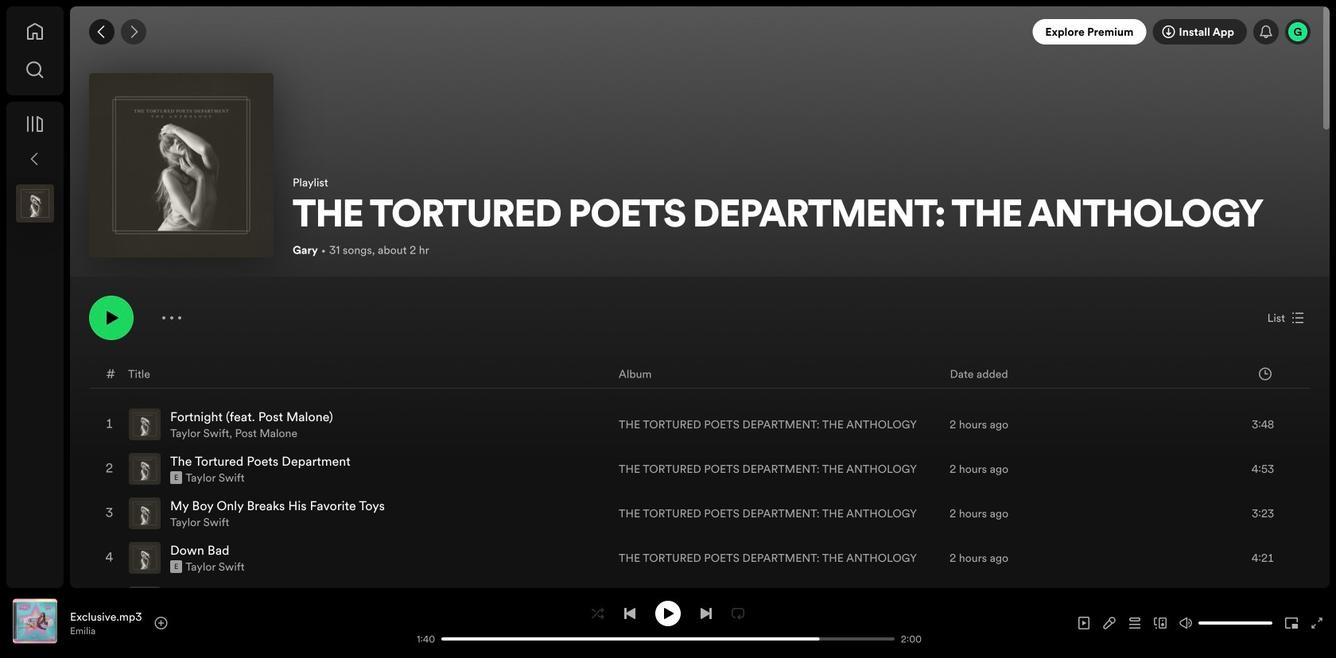 Task type: vqa. For each thing, say whether or not it's contained in the screenshot.
cell
yes



Task type: describe. For each thing, give the bounding box(es) containing it.
1 explicit element from the top
[[170, 472, 182, 484]]

duration image
[[1259, 368, 1272, 381]]

the tortured poets department: the anthology grid
[[71, 360, 1329, 659]]

enable shuffle image
[[592, 608, 605, 620]]

now playing: exclusive.mp3 by emilia footer
[[13, 599, 403, 648]]

home image
[[25, 22, 45, 41]]

the tortured poets department: the anthology image
[[89, 73, 274, 258]]

search image
[[25, 60, 45, 80]]

group inside main element
[[10, 178, 60, 229]]

duration element
[[1259, 368, 1272, 381]]

player controls element
[[367, 601, 933, 646]]

Disable repeat checkbox
[[725, 601, 751, 627]]

previous image
[[624, 608, 636, 620]]

now playing view image
[[37, 606, 50, 619]]

top bar and user menu element
[[70, 6, 1330, 57]]

main element
[[6, 6, 64, 589]]

next image
[[700, 608, 713, 620]]

volume high image
[[1180, 617, 1192, 630]]

what's new image
[[1260, 25, 1273, 38]]



Task type: locate. For each thing, give the bounding box(es) containing it.
group
[[10, 178, 60, 229]]

explicit element
[[170, 472, 182, 484], [170, 561, 182, 574]]

2 explicit element from the top
[[170, 561, 182, 574]]

cell
[[129, 403, 606, 446], [129, 448, 606, 491], [129, 492, 606, 535], [129, 537, 606, 580], [103, 581, 116, 624], [619, 581, 937, 624], [950, 581, 1188, 624], [1201, 581, 1297, 624]]

play image
[[662, 608, 675, 620]]

row
[[90, 360, 1310, 389]]

disable repeat image
[[732, 608, 745, 620]]

go back image
[[95, 25, 108, 38]]

1 vertical spatial explicit element
[[170, 561, 182, 574]]

row inside the tortured poets department: the anthology grid
[[90, 360, 1310, 389]]

connect to a device image
[[1154, 617, 1167, 630]]

0 vertical spatial explicit element
[[170, 472, 182, 484]]

go forward image
[[127, 25, 140, 38]]



